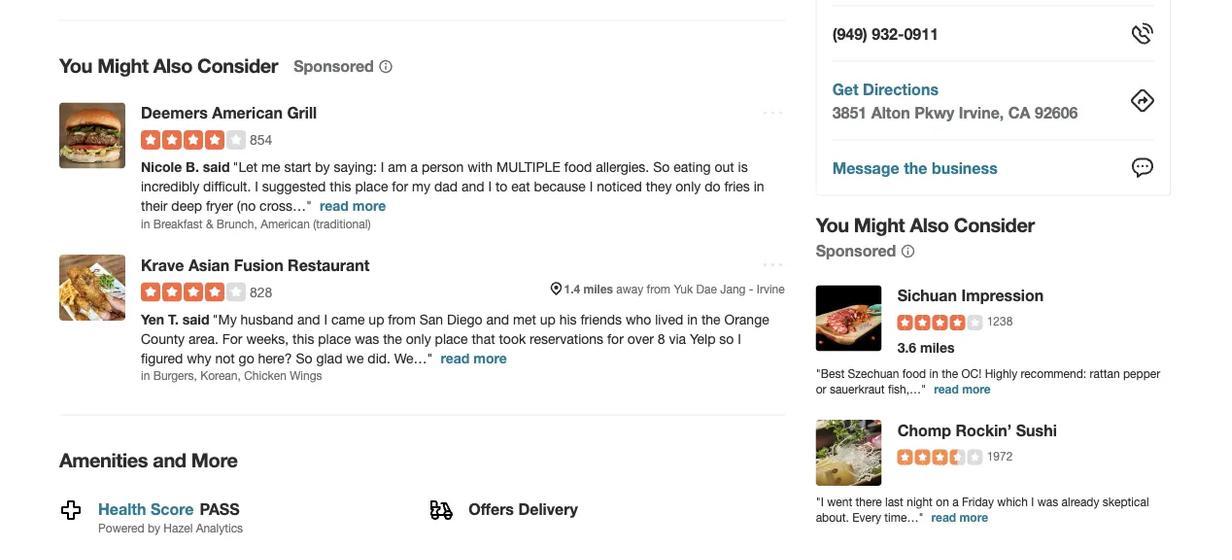 Task type: vqa. For each thing, say whether or not it's contained in the screenshot.
"came" on the left bottom of the page
yes



Task type: describe. For each thing, give the bounding box(es) containing it.
i left came
[[324, 311, 328, 327]]

chomp rockin' sushi image
[[816, 420, 882, 486]]

eating
[[674, 159, 711, 175]]

"let
[[233, 159, 258, 175]]

dae
[[697, 282, 717, 296]]

offers delivery
[[469, 500, 578, 518]]

1 vertical spatial american
[[261, 217, 310, 231]]

burgers,
[[153, 369, 197, 383]]

out
[[715, 159, 735, 175]]

deep
[[171, 198, 202, 214]]

irvine
[[757, 282, 785, 296]]

24 message v2 image
[[1132, 156, 1155, 179]]

pass
[[200, 500, 240, 518]]

recommend:
[[1021, 366, 1087, 380]]

more for read more link above the (traditional)
[[353, 198, 386, 214]]

food inside "best szechuan food in the oc! highly recommend: rattan pepper or sauerkraut fish,…"
[[903, 366, 927, 380]]

2 horizontal spatial place
[[435, 331, 468, 347]]

8
[[658, 331, 665, 347]]

fries
[[725, 179, 750, 195]]

read more link down that
[[441, 350, 507, 366]]

in burgers, korean, chicken wings
[[141, 369, 322, 383]]

breakfast
[[153, 217, 203, 231]]

4 star rating image for 828
[[141, 283, 246, 302]]

came
[[331, 311, 365, 327]]

1.4 miles away from yuk dae jang - irvine
[[564, 282, 785, 296]]

irvine,
[[959, 103, 1004, 122]]

more
[[191, 449, 238, 472]]

area.
[[189, 331, 219, 347]]

deemers american grill link
[[141, 104, 317, 122]]

i up (no
[[255, 179, 258, 195]]

the up 'yelp'
[[702, 311, 721, 327]]

for inside "let me start by saying: i am a person with multiple food allergies. so eating out is incredibly difficult. i suggested this place for my dad and i to eat because i noticed they only do fries in their deep fryer (no cross…"
[[392, 179, 408, 195]]

krave asian fusion restaurant image
[[59, 255, 125, 321]]

via
[[669, 331, 686, 347]]

business
[[932, 159, 998, 177]]

health score link
[[98, 500, 194, 518]]

92606
[[1035, 103, 1079, 122]]

the up the did.
[[383, 331, 402, 347]]

hazel
[[164, 522, 193, 535]]

krave asian fusion restaurant link
[[141, 256, 370, 275]]

in down figured
[[141, 369, 150, 383]]

0 horizontal spatial place
[[318, 331, 351, 347]]

took
[[499, 331, 526, 347]]

health
[[98, 500, 146, 518]]

do
[[705, 179, 721, 195]]

oc!
[[962, 366, 982, 380]]

brunch,
[[217, 217, 257, 231]]

night
[[907, 495, 933, 508]]

"my husband and i came up from san diego and met up his friends who lived in the orange county area. for weeks, this place was the only place that took reservations for over 8 via yelp so i figured why not go here? so glad we did. we…"
[[141, 311, 770, 366]]

and left came
[[297, 311, 320, 327]]

deemers
[[141, 104, 208, 122]]

more for read more link under oc!
[[963, 382, 991, 396]]

so
[[720, 331, 734, 347]]

his
[[560, 311, 577, 327]]

szechuan
[[848, 366, 900, 380]]

score
[[151, 500, 194, 518]]

you for 16 info v2 icon
[[816, 213, 849, 237]]

saying:
[[334, 159, 377, 175]]

16 info v2 image
[[901, 243, 916, 259]]

said for american
[[203, 159, 230, 175]]

3851
[[833, 103, 867, 122]]

read for read more link underneath that
[[441, 350, 470, 366]]

cross…"
[[260, 198, 312, 214]]

0 vertical spatial from
[[647, 282, 671, 296]]

that
[[472, 331, 495, 347]]

"my
[[212, 311, 237, 327]]

krave
[[141, 256, 184, 275]]

3.5 star rating image
[[898, 449, 983, 465]]

met
[[513, 311, 536, 327]]

am
[[388, 159, 407, 175]]

weeks,
[[246, 331, 289, 347]]

away
[[617, 282, 644, 296]]

get directions 3851 alton pkwy irvine, ca 92606
[[833, 80, 1079, 122]]

chomp rockin' sushi link
[[898, 421, 1057, 439]]

chicken
[[244, 369, 287, 383]]

reservations
[[530, 331, 604, 347]]

noticed
[[597, 179, 642, 195]]

from inside ""my husband and i came up from san diego and met up his friends who lived in the orange county area. for weeks, this place was the only place that took reservations for over 8 via yelp so i figured why not go here? so glad we did. we…""
[[388, 311, 416, 327]]

more for read more link underneath that
[[474, 350, 507, 366]]

rattan
[[1090, 366, 1120, 380]]

i right so on the bottom right of the page
[[738, 331, 742, 347]]

is
[[738, 159, 748, 175]]

1238
[[987, 315, 1013, 328]]

16 marker v2 image
[[549, 282, 564, 297]]

828
[[250, 284, 273, 300]]

read more link up the (traditional)
[[320, 198, 386, 214]]

sauerkraut
[[830, 382, 885, 396]]

sichuan impression link
[[898, 286, 1044, 305]]

did.
[[368, 350, 391, 366]]

me
[[262, 159, 280, 175]]

skeptical
[[1103, 495, 1150, 508]]

so inside ""my husband and i came up from san diego and met up his friends who lived in the orange county area. for weeks, this place was the only place that took reservations for over 8 via yelp so i figured why not go here? so glad we did. we…""
[[296, 350, 313, 366]]

0 vertical spatial american
[[212, 104, 283, 122]]

get directions link
[[833, 80, 939, 98]]

16 info v2 image
[[378, 59, 394, 75]]

read for read more link above the (traditional)
[[320, 198, 349, 214]]

a inside "let me start by saying: i am a person with multiple food allergies. so eating out is incredibly difficult. i suggested this place for my dad and i to eat because i noticed they only do fries in their deep fryer (no cross…"
[[411, 159, 418, 175]]

glad
[[316, 350, 343, 366]]

might for 16 info v2 icon
[[854, 213, 905, 237]]

figured
[[141, 350, 183, 366]]

(949)
[[833, 24, 868, 43]]

24 phone v2 image
[[1132, 22, 1155, 45]]

0911
[[905, 24, 939, 43]]

"best
[[816, 366, 845, 380]]

amenities and more element
[[28, 415, 801, 548]]

grill
[[287, 104, 317, 122]]

b.
[[186, 159, 199, 175]]

i left "to"
[[488, 179, 492, 195]]

deemers american grill image
[[59, 103, 125, 169]]

in breakfast & brunch, american (traditional)
[[141, 217, 371, 231]]

already
[[1062, 495, 1100, 508]]



Task type: locate. For each thing, give the bounding box(es) containing it.
2 vertical spatial 4 star rating image
[[898, 315, 983, 331]]

1 vertical spatial said
[[183, 311, 210, 327]]

4 star rating image for 854
[[141, 131, 246, 150]]

2 24 more v2 image from the top
[[762, 254, 785, 277]]

dad
[[434, 179, 458, 195]]

0 vertical spatial might
[[97, 54, 148, 78]]

american up "854"
[[212, 104, 283, 122]]

0 vertical spatial this
[[330, 179, 351, 195]]

1 vertical spatial from
[[388, 311, 416, 327]]

and up that
[[486, 311, 509, 327]]

1 vertical spatial 4 star rating image
[[141, 283, 246, 302]]

lived
[[655, 311, 684, 327]]

on
[[936, 495, 950, 508]]

we…"
[[395, 350, 433, 366]]

only
[[676, 179, 701, 195], [406, 331, 431, 347]]

0 vertical spatial you might also consider
[[59, 54, 278, 78]]

0 vertical spatial was
[[355, 331, 379, 347]]

read for read more link below on
[[932, 510, 957, 524]]

0 horizontal spatial miles
[[584, 282, 613, 296]]

nicole b. said
[[141, 159, 230, 175]]

1 vertical spatial for
[[608, 331, 624, 347]]

who
[[626, 311, 652, 327]]

more up the (traditional)
[[353, 198, 386, 214]]

1 horizontal spatial was
[[1038, 495, 1059, 508]]

more for read more link below on
[[960, 510, 989, 524]]

place down diego
[[435, 331, 468, 347]]

by right start
[[315, 159, 330, 175]]

1 vertical spatial so
[[296, 350, 313, 366]]

was inside ""my husband and i came up from san diego and met up his friends who lived in the orange county area. for weeks, this place was the only place that took reservations for over 8 via yelp so i figured why not go here? so glad we did. we…""
[[355, 331, 379, 347]]

eat
[[512, 179, 530, 195]]

the left oc!
[[942, 366, 959, 380]]

miles right 1.4
[[584, 282, 613, 296]]

you might also consider up 16 info v2 icon
[[816, 213, 1035, 237]]

sponsored left 16 info v2 image
[[294, 57, 374, 75]]

&
[[206, 217, 213, 231]]

only inside "let me start by saying: i am a person with multiple food allergies. so eating out is incredibly difficult. i suggested this place for my dad and i to eat because i noticed they only do fries in their deep fryer (no cross…"
[[676, 179, 701, 195]]

0 horizontal spatial from
[[388, 311, 416, 327]]

1 horizontal spatial food
[[903, 366, 927, 380]]

this down 'saying:'
[[330, 179, 351, 195]]

restaurant
[[288, 256, 370, 275]]

miles for 1.4
[[584, 282, 613, 296]]

in right fries
[[754, 179, 765, 195]]

0 horizontal spatial you might also consider
[[59, 54, 278, 78]]

food up because
[[565, 159, 592, 175]]

health score pass powered by hazel analytics
[[98, 500, 243, 535]]

in inside ""my husband and i came up from san diego and met up his friends who lived in the orange county area. for weeks, this place was the only place that took reservations for over 8 via yelp so i figured why not go here? so glad we did. we…""
[[687, 311, 698, 327]]

1 horizontal spatial for
[[608, 331, 624, 347]]

and left more
[[153, 449, 186, 472]]

932-
[[872, 24, 905, 43]]

1 vertical spatial miles
[[921, 340, 955, 356]]

1 vertical spatial sponsored
[[816, 241, 897, 260]]

said for asian
[[183, 311, 210, 327]]

1 vertical spatial was
[[1038, 495, 1059, 508]]

(traditional)
[[313, 217, 371, 231]]

message the business
[[833, 159, 998, 177]]

this
[[330, 179, 351, 195], [293, 331, 314, 347]]

this right weeks,
[[293, 331, 314, 347]]

you
[[59, 54, 92, 78], [816, 213, 849, 237]]

0 vertical spatial consider
[[197, 54, 278, 78]]

yen
[[141, 311, 164, 327]]

nicole
[[141, 159, 182, 175]]

analytics
[[196, 522, 243, 535]]

and inside "let me start by saying: i am a person with multiple food allergies. so eating out is incredibly difficult. i suggested this place for my dad and i to eat because i noticed they only do fries in their deep fryer (no cross…"
[[462, 179, 485, 195]]

place up 'glad'
[[318, 331, 351, 347]]

0 horizontal spatial consider
[[197, 54, 278, 78]]

1 horizontal spatial so
[[653, 159, 670, 175]]

read more link down oc!
[[934, 382, 991, 396]]

24 more v2 image left the 3851
[[762, 101, 785, 125]]

might
[[97, 54, 148, 78], [854, 213, 905, 237]]

0 horizontal spatial sponsored
[[294, 57, 374, 75]]

you might also consider up deemers in the left top of the page
[[59, 54, 278, 78]]

read more for read more link below on
[[932, 510, 989, 524]]

consider for 16 info v2 image
[[197, 54, 278, 78]]

might for 16 info v2 image
[[97, 54, 148, 78]]

person
[[422, 159, 464, 175]]

0 vertical spatial so
[[653, 159, 670, 175]]

consider down business
[[954, 213, 1035, 237]]

a inside "i went there last night on a friday which i was already skeptical about. every time…"
[[953, 495, 959, 508]]

0 vertical spatial food
[[565, 159, 592, 175]]

0 horizontal spatial food
[[565, 159, 592, 175]]

1 horizontal spatial miles
[[921, 340, 955, 356]]

24 order v2 image
[[430, 499, 453, 522]]

the inside button
[[904, 159, 928, 177]]

0 vertical spatial for
[[392, 179, 408, 195]]

"best szechuan food in the oc! highly recommend: rattan pepper or sauerkraut fish,…"
[[816, 366, 1161, 396]]

1972
[[987, 449, 1013, 463]]

4 star rating image up "3.6 miles"
[[898, 315, 983, 331]]

1 horizontal spatial also
[[910, 213, 949, 237]]

read more for read more link above the (traditional)
[[320, 198, 386, 214]]

you down message
[[816, 213, 849, 237]]

food inside "let me start by saying: i am a person with multiple food allergies. so eating out is incredibly difficult. i suggested this place for my dad and i to eat because i noticed they only do fries in their deep fryer (no cross…"
[[565, 159, 592, 175]]

the left business
[[904, 159, 928, 177]]

read right fish,…" at the right of page
[[934, 382, 959, 396]]

wings
[[290, 369, 322, 383]]

about.
[[816, 510, 850, 524]]

a right on
[[953, 495, 959, 508]]

"i
[[816, 495, 824, 508]]

up
[[369, 311, 384, 327], [540, 311, 556, 327]]

for down am
[[392, 179, 408, 195]]

0 horizontal spatial you
[[59, 54, 92, 78]]

0 vertical spatial also
[[153, 54, 192, 78]]

fryer
[[206, 198, 233, 214]]

4 star rating image down asian
[[141, 283, 246, 302]]

consider for 16 info v2 icon
[[954, 213, 1035, 237]]

1 horizontal spatial a
[[953, 495, 959, 508]]

1 vertical spatial you
[[816, 213, 849, 237]]

in inside "best szechuan food in the oc! highly recommend: rattan pepper or sauerkraut fish,…"
[[930, 366, 939, 380]]

1 horizontal spatial this
[[330, 179, 351, 195]]

so inside "let me start by saying: i am a person with multiple food allergies. so eating out is incredibly difficult. i suggested this place for my dad and i to eat because i noticed they only do fries in their deep fryer (no cross…"
[[653, 159, 670, 175]]

1 up from the left
[[369, 311, 384, 327]]

read more up the (traditional)
[[320, 198, 386, 214]]

american
[[212, 104, 283, 122], [261, 217, 310, 231]]

0 vertical spatial 4 star rating image
[[141, 131, 246, 150]]

1 24 more v2 image from the top
[[762, 101, 785, 125]]

1 horizontal spatial consider
[[954, 213, 1035, 237]]

every
[[853, 510, 882, 524]]

more down that
[[474, 350, 507, 366]]

difficult.
[[203, 179, 251, 195]]

from left the san
[[388, 311, 416, 327]]

0 vertical spatial you
[[59, 54, 92, 78]]

"i went there last night on a friday which i was already skeptical about. every time…"
[[816, 495, 1150, 524]]

3.6
[[898, 340, 917, 356]]

with
[[468, 159, 493, 175]]

fusion
[[234, 256, 284, 275]]

0 vertical spatial sponsored
[[294, 57, 374, 75]]

1 horizontal spatial up
[[540, 311, 556, 327]]

up left his
[[540, 311, 556, 327]]

said up area.
[[183, 311, 210, 327]]

-
[[749, 282, 754, 296]]

read more down that
[[441, 350, 507, 366]]

offers
[[469, 500, 514, 518]]

my
[[412, 179, 431, 195]]

yelp
[[690, 331, 716, 347]]

1 horizontal spatial you
[[816, 213, 849, 237]]

24 more v2 image for krave asian fusion restaurant
[[762, 254, 785, 277]]

1.4
[[564, 282, 581, 296]]

message
[[833, 159, 900, 177]]

powered
[[98, 522, 144, 535]]

only inside ""my husband and i came up from san diego and met up his friends who lived in the orange county area. for weeks, this place was the only place that took reservations for over 8 via yelp so i figured why not go here? so glad we did. we…""
[[406, 331, 431, 347]]

1 vertical spatial only
[[406, 331, 431, 347]]

more down friday
[[960, 510, 989, 524]]

miles right the 3.6
[[921, 340, 955, 356]]

go
[[239, 350, 254, 366]]

0 vertical spatial a
[[411, 159, 418, 175]]

husband
[[241, 311, 294, 327]]

4 star rating image
[[141, 131, 246, 150], [141, 283, 246, 302], [898, 315, 983, 331]]

1 vertical spatial food
[[903, 366, 927, 380]]

0 horizontal spatial for
[[392, 179, 408, 195]]

read more
[[320, 198, 386, 214], [441, 350, 507, 366], [934, 382, 991, 396], [932, 510, 989, 524]]

ca
[[1009, 103, 1031, 122]]

asian
[[188, 256, 230, 275]]

miles for 3.6
[[921, 340, 955, 356]]

was inside "i went there last night on a friday which i was already skeptical about. every time…"
[[1038, 495, 1059, 508]]

0 horizontal spatial by
[[148, 522, 160, 535]]

pepper
[[1124, 366, 1161, 380]]

might up 16 info v2 icon
[[854, 213, 905, 237]]

0 horizontal spatial was
[[355, 331, 379, 347]]

said
[[203, 159, 230, 175], [183, 311, 210, 327]]

american down cross…"
[[261, 217, 310, 231]]

read more link
[[320, 198, 386, 214], [441, 350, 507, 366], [934, 382, 991, 396], [932, 510, 989, 524]]

by down health score link
[[148, 522, 160, 535]]

the inside "best szechuan food in the oc! highly recommend: rattan pepper or sauerkraut fish,…"
[[942, 366, 959, 380]]

in inside "let me start by saying: i am a person with multiple food allergies. so eating out is incredibly difficult. i suggested this place for my dad and i to eat because i noticed they only do fries in their deep fryer (no cross…"
[[754, 179, 765, 195]]

for inside ""my husband and i came up from san diego and met up his friends who lived in the orange county area. for weeks, this place was the only place that took reservations for over 8 via yelp so i figured why not go here? so glad we did. we…""
[[608, 331, 624, 347]]

1 horizontal spatial from
[[647, 282, 671, 296]]

you for 16 info v2 image
[[59, 54, 92, 78]]

for down 'friends'
[[608, 331, 624, 347]]

sponsored for 16 info v2 image
[[294, 57, 374, 75]]

to
[[496, 179, 508, 195]]

directions
[[863, 80, 939, 98]]

read more down on
[[932, 510, 989, 524]]

place down 'saying:'
[[355, 179, 388, 195]]

so up "wings"
[[296, 350, 313, 366]]

i left am
[[381, 159, 384, 175]]

1 vertical spatial might
[[854, 213, 905, 237]]

read down diego
[[441, 350, 470, 366]]

(no
[[237, 198, 256, 214]]

this inside ""my husband and i came up from san diego and met up his friends who lived in the orange county area. for weeks, this place was the only place that took reservations for over 8 via yelp so i figured why not go here? so glad we did. we…""
[[293, 331, 314, 347]]

1 vertical spatial this
[[293, 331, 314, 347]]

by inside "let me start by saying: i am a person with multiple food allergies. so eating out is incredibly difficult. i suggested this place for my dad and i to eat because i noticed they only do fries in their deep fryer (no cross…"
[[315, 159, 330, 175]]

in down their
[[141, 217, 150, 231]]

1 horizontal spatial you might also consider
[[816, 213, 1035, 237]]

in up 'yelp'
[[687, 311, 698, 327]]

1 horizontal spatial sponsored
[[816, 241, 897, 260]]

1 vertical spatial a
[[953, 495, 959, 508]]

read more down oc!
[[934, 382, 991, 396]]

jang
[[721, 282, 746, 296]]

highly
[[985, 366, 1018, 380]]

yen t. said
[[141, 311, 210, 327]]

0 vertical spatial miles
[[584, 282, 613, 296]]

read more link down on
[[932, 510, 989, 524]]

yuk
[[674, 282, 693, 296]]

i left noticed
[[590, 179, 593, 195]]

sichuan impression image
[[816, 285, 882, 352]]

why
[[187, 350, 212, 366]]

1 vertical spatial by
[[148, 522, 160, 535]]

3.6 miles
[[898, 340, 955, 356]]

was up 'we'
[[355, 331, 379, 347]]

a right am
[[411, 159, 418, 175]]

consider up deemers american grill
[[197, 54, 278, 78]]

1 horizontal spatial place
[[355, 179, 388, 195]]

suggested
[[262, 179, 326, 195]]

only up we…"
[[406, 331, 431, 347]]

and down with
[[462, 179, 485, 195]]

2 up from the left
[[540, 311, 556, 327]]

1 vertical spatial consider
[[954, 213, 1035, 237]]

0 horizontal spatial a
[[411, 159, 418, 175]]

sichuan
[[898, 286, 958, 305]]

was left 'already'
[[1038, 495, 1059, 508]]

4 star rating image for 1238
[[898, 315, 983, 331]]

get
[[833, 80, 859, 98]]

read up the (traditional)
[[320, 198, 349, 214]]

1 horizontal spatial by
[[315, 159, 330, 175]]

also for 16 info v2 icon
[[910, 213, 949, 237]]

also up deemers in the left top of the page
[[153, 54, 192, 78]]

i inside "i went there last night on a friday which i was already skeptical about. every time…"
[[1032, 495, 1035, 508]]

read more for read more link underneath that
[[441, 350, 507, 366]]

0 horizontal spatial only
[[406, 331, 431, 347]]

1 vertical spatial you might also consider
[[816, 213, 1035, 237]]

1 vertical spatial also
[[910, 213, 949, 237]]

24 more v2 image up 'irvine'
[[762, 254, 785, 277]]

amenities and more
[[59, 449, 238, 472]]

24 more v2 image
[[762, 101, 785, 125], [762, 254, 785, 277]]

the
[[904, 159, 928, 177], [702, 311, 721, 327], [383, 331, 402, 347], [942, 366, 959, 380]]

up right came
[[369, 311, 384, 327]]

0 vertical spatial said
[[203, 159, 230, 175]]

1 horizontal spatial only
[[676, 179, 701, 195]]

from
[[647, 282, 671, 296], [388, 311, 416, 327]]

4 star rating image up b.
[[141, 131, 246, 150]]

place inside "let me start by saying: i am a person with multiple food allergies. so eating out is incredibly difficult. i suggested this place for my dad and i to eat because i noticed they only do fries in their deep fryer (no cross…"
[[355, 179, 388, 195]]

you might also consider for 16 info v2 image
[[59, 54, 278, 78]]

krave asian fusion restaurant
[[141, 256, 370, 275]]

from left yuk at the bottom right of page
[[647, 282, 671, 296]]

(949) 932-0911
[[833, 24, 939, 43]]

1 vertical spatial 24 more v2 image
[[762, 254, 785, 277]]

more down oc!
[[963, 382, 991, 396]]

read down on
[[932, 510, 957, 524]]

you might also consider for 16 info v2 icon
[[816, 213, 1035, 237]]

read more for read more link under oc!
[[934, 382, 991, 396]]

0 horizontal spatial also
[[153, 54, 192, 78]]

diego
[[447, 311, 483, 327]]

this inside "let me start by saying: i am a person with multiple food allergies. so eating out is incredibly difficult. i suggested this place for my dad and i to eat because i noticed they only do fries in their deep fryer (no cross…"
[[330, 179, 351, 195]]

0 horizontal spatial might
[[97, 54, 148, 78]]

0 vertical spatial only
[[676, 179, 701, 195]]

also up 16 info v2 icon
[[910, 213, 949, 237]]

alton
[[872, 103, 911, 122]]

for
[[392, 179, 408, 195], [608, 331, 624, 347]]

might up deemers in the left top of the page
[[97, 54, 148, 78]]

i right which
[[1032, 495, 1035, 508]]

sponsored left 16 info v2 icon
[[816, 241, 897, 260]]

24 more v2 image for deemers american grill
[[762, 101, 785, 125]]

sponsored for 16 info v2 icon
[[816, 241, 897, 260]]

you up 'deemers american grill' 'image'
[[59, 54, 92, 78]]

0 vertical spatial 24 more v2 image
[[762, 101, 785, 125]]

food up fish,…" at the right of page
[[903, 366, 927, 380]]

1 horizontal spatial might
[[854, 213, 905, 237]]

read for read more link under oc!
[[934, 382, 959, 396]]

said up difficult. at the top left of the page
[[203, 159, 230, 175]]

so up they
[[653, 159, 670, 175]]

24 directions v2 image
[[1132, 89, 1155, 112]]

or
[[816, 382, 827, 396]]

24 medical v2 image
[[59, 499, 83, 522]]

there
[[856, 495, 882, 508]]

also for 16 info v2 image
[[153, 54, 192, 78]]

0 horizontal spatial up
[[369, 311, 384, 327]]

and
[[462, 179, 485, 195], [297, 311, 320, 327], [486, 311, 509, 327], [153, 449, 186, 472]]

they
[[646, 179, 672, 195]]

0 horizontal spatial so
[[296, 350, 313, 366]]

by inside health score pass powered by hazel analytics
[[148, 522, 160, 535]]

impression
[[962, 286, 1044, 305]]

over
[[628, 331, 654, 347]]

sponsored
[[294, 57, 374, 75], [816, 241, 897, 260]]

0 vertical spatial by
[[315, 159, 330, 175]]

message the business button
[[833, 156, 998, 179]]

only down eating
[[676, 179, 701, 195]]

in down "3.6 miles"
[[930, 366, 939, 380]]

0 horizontal spatial this
[[293, 331, 314, 347]]



